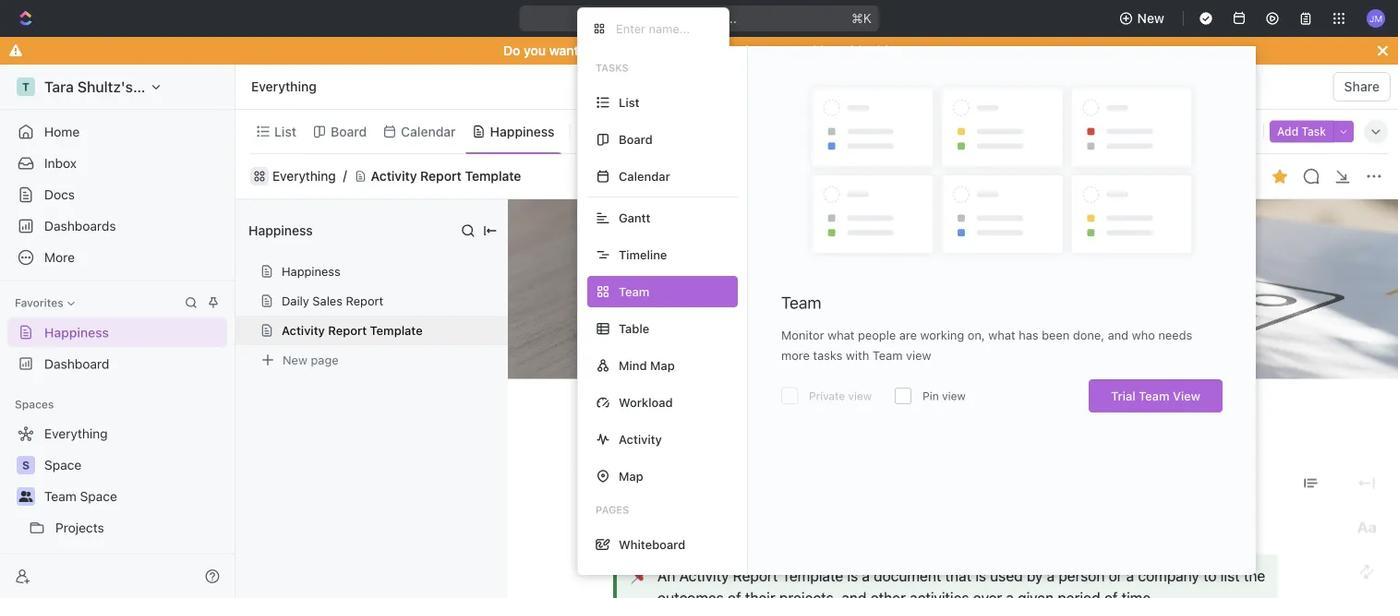Task type: describe. For each thing, give the bounding box(es) containing it.
space
[[80, 489, 117, 504]]

daily
[[282, 294, 309, 308]]

working
[[921, 328, 965, 342]]

board inside board link
[[331, 124, 367, 139]]

trial
[[1111, 389, 1136, 403]]

done,
[[1073, 328, 1105, 342]]

hide
[[841, 43, 869, 58]]

activity inside an activity report template is a document that is used by a person or a company to list the outcomes of their projects, and other activities over a given period of time.
[[680, 567, 729, 585]]

dashboards
[[44, 218, 116, 234]]

board link
[[327, 119, 367, 145]]

team space link
[[44, 482, 224, 512]]

list link
[[271, 119, 296, 145]]

calendar link
[[397, 119, 456, 145]]

person
[[1059, 567, 1105, 585]]

an activity report template is a document that is used by a person or a company to list the outcomes of their projects, and other activities over a given period of time.
[[658, 567, 1270, 599]]

0 vertical spatial activity report template
[[371, 169, 521, 184]]

browser
[[642, 43, 692, 58]]

enable
[[790, 43, 832, 58]]

report down daily sales report
[[328, 324, 367, 338]]

template inside an activity report template is a document that is used by a person or a company to list the outcomes of their projects, and other activities over a given period of time.
[[782, 567, 844, 585]]

Enter name... field
[[614, 21, 714, 36]]

people
[[858, 328, 896, 342]]

to inside an activity report template is a document that is used by a person or a company to list the outcomes of their projects, and other activities over a given period of time.
[[1204, 567, 1217, 585]]

given
[[1018, 589, 1054, 599]]

user group image
[[19, 491, 33, 502]]

activity down 'add comment'
[[613, 448, 745, 491]]

favorites button
[[7, 292, 82, 314]]

private view
[[809, 390, 872, 403]]

more
[[781, 349, 810, 363]]

1 horizontal spatial board
[[619, 133, 653, 146]]

customize button
[[1164, 119, 1258, 145]]

2 vertical spatial activity report template
[[613, 448, 1034, 491]]

whiteboard
[[619, 538, 686, 552]]

happiness inside sidebar navigation
[[44, 325, 109, 340]]

team up monitor
[[781, 293, 822, 313]]

timeline
[[619, 248, 667, 262]]

used
[[990, 567, 1023, 585]]

1 of from the left
[[728, 589, 741, 599]]

or
[[1109, 567, 1123, 585]]

outcomes
[[658, 589, 724, 599]]

activity down 'workload'
[[619, 433, 662, 447]]

view button
[[578, 119, 638, 145]]

and inside monitor what people are working on, what has been done, and who needs more tasks with team view
[[1108, 328, 1129, 342]]

new page
[[283, 353, 339, 367]]

home link
[[7, 117, 227, 147]]

activity up new page
[[282, 324, 325, 338]]

0 horizontal spatial calendar
[[401, 124, 456, 139]]

do
[[503, 43, 520, 58]]

spaces
[[15, 398, 54, 411]]

monitor
[[781, 328, 824, 342]]

add comment
[[634, 425, 717, 440]]

needs
[[1159, 328, 1193, 342]]

pin view
[[923, 390, 966, 403]]

pages
[[596, 504, 629, 516]]

comment
[[661, 425, 717, 440]]

view for private view
[[848, 390, 872, 403]]

view inside monitor what people are working on, what has been done, and who needs more tasks with team view
[[906, 349, 932, 363]]

this
[[872, 43, 895, 58]]

view for pin view
[[942, 390, 966, 403]]

mind
[[619, 359, 647, 373]]

notifications?
[[695, 43, 778, 58]]

activity down the calendar link
[[371, 169, 417, 184]]

inbox link
[[7, 149, 227, 178]]

1 vertical spatial happiness link
[[7, 318, 227, 347]]

search...
[[684, 11, 737, 26]]

1 horizontal spatial happiness link
[[486, 119, 555, 145]]

new button
[[1112, 4, 1176, 33]]

view inside button
[[602, 124, 631, 139]]

team inside monitor what people are working on, what has been done, and who needs more tasks with team view
[[873, 349, 903, 363]]

enable
[[598, 43, 639, 58]]

trial team view
[[1111, 389, 1201, 403]]

docs
[[44, 187, 75, 202]]

add for add comment
[[634, 425, 657, 440]]

company
[[1138, 567, 1200, 585]]

their
[[745, 589, 776, 599]]

1 what from the left
[[828, 328, 855, 342]]

report inside an activity report template is a document that is used by a person or a company to list the outcomes of their projects, and other activities over a given period of time.
[[733, 567, 778, 585]]

the
[[1244, 567, 1266, 585]]

sales
[[313, 294, 343, 308]]

team right trial
[[1139, 389, 1170, 403]]

docs link
[[7, 180, 227, 210]]

time.
[[1122, 589, 1155, 599]]

and inside an activity report template is a document that is used by a person or a company to list the outcomes of their projects, and other activities over a given period of time.
[[842, 589, 867, 599]]

share button
[[1334, 72, 1391, 102]]

last
[[677, 513, 702, 529]]

document
[[874, 567, 942, 585]]

home
[[44, 124, 80, 139]]

you
[[524, 43, 546, 58]]

who
[[1132, 328, 1155, 342]]

new for new
[[1138, 11, 1165, 26]]

view button
[[578, 110, 638, 153]]

2 what from the left
[[989, 328, 1016, 342]]

private
[[809, 390, 845, 403]]

new for new page
[[283, 353, 308, 367]]

share inside button
[[1345, 79, 1380, 94]]

0 vertical spatial list
[[619, 96, 640, 109]]

workload
[[619, 396, 673, 410]]



Task type: vqa. For each thing, say whether or not it's contained in the screenshot.
right the Board
yes



Task type: locate. For each thing, give the bounding box(es) containing it.
0 horizontal spatial of
[[728, 589, 741, 599]]

to left list
[[1204, 567, 1217, 585]]

and
[[1108, 328, 1129, 342], [842, 589, 867, 599]]

0 horizontal spatial to
[[582, 43, 595, 58]]

1 vertical spatial and
[[842, 589, 867, 599]]

everything for topmost everything "link"
[[251, 79, 317, 94]]

tasks
[[813, 349, 843, 363]]

want
[[549, 43, 579, 58]]

is up over
[[976, 567, 987, 585]]

activity report template
[[371, 169, 521, 184], [282, 324, 423, 338], [613, 448, 1034, 491]]

happiness link
[[486, 119, 555, 145], [7, 318, 227, 347]]

dashboard link
[[7, 349, 227, 379]]

add for add task
[[1278, 125, 1299, 138]]

2 horizontal spatial view
[[942, 390, 966, 403]]

of down or
[[1105, 589, 1118, 599]]

page
[[311, 353, 339, 367]]

team
[[781, 293, 822, 313], [873, 349, 903, 363], [1139, 389, 1170, 403], [44, 489, 76, 504]]

board right list link
[[331, 124, 367, 139]]

0 vertical spatial calendar
[[401, 124, 456, 139]]

is
[[847, 567, 858, 585], [976, 567, 987, 585]]

view
[[602, 124, 631, 139], [1173, 389, 1201, 403]]

1 is from the left
[[847, 567, 858, 585]]

1 vertical spatial share
[[1196, 169, 1232, 184]]

tasks
[[596, 62, 629, 74]]

everything inside "link"
[[251, 79, 317, 94]]

on,
[[968, 328, 985, 342]]

monitor what people are working on, what has been done, and who needs more tasks with team view
[[781, 328, 1193, 363]]

report down private
[[752, 448, 869, 491]]

by
[[1027, 567, 1043, 585]]

mind map
[[619, 359, 675, 373]]

0 vertical spatial share
[[1345, 79, 1380, 94]]

0 horizontal spatial board
[[331, 124, 367, 139]]

view right private
[[848, 390, 872, 403]]

0 horizontal spatial happiness link
[[7, 318, 227, 347]]

add left the task
[[1278, 125, 1299, 138]]

gantt
[[619, 211, 651, 225]]

everything up list link
[[251, 79, 317, 94]]

a right "by"
[[1047, 567, 1055, 585]]

activity up outcomes
[[680, 567, 729, 585]]

activity report template down the calendar link
[[371, 169, 521, 184]]

0 horizontal spatial view
[[602, 124, 631, 139]]

1 vertical spatial add
[[634, 425, 657, 440]]

everything link down list link
[[272, 169, 336, 184]]

of
[[728, 589, 741, 599], [1105, 589, 1118, 599]]

is left document
[[847, 567, 858, 585]]

everything link up list link
[[247, 76, 321, 98]]

📌
[[630, 566, 647, 586]]

report right sales
[[346, 294, 384, 308]]

0 horizontal spatial new
[[283, 353, 308, 367]]

everything down list link
[[272, 169, 336, 184]]

to right want
[[582, 43, 595, 58]]

happiness link up dashboard link
[[7, 318, 227, 347]]

pin
[[923, 390, 939, 403]]

0 vertical spatial to
[[582, 43, 595, 58]]

1 vertical spatial list
[[274, 124, 296, 139]]

an
[[658, 567, 676, 585]]

are
[[900, 328, 917, 342]]

0 horizontal spatial and
[[842, 589, 867, 599]]

1 horizontal spatial new
[[1138, 11, 1165, 26]]

a down "used"
[[1006, 589, 1014, 599]]

team right user group icon
[[44, 489, 76, 504]]

1 vertical spatial new
[[283, 353, 308, 367]]

1 vertical spatial everything link
[[272, 169, 336, 184]]

0 vertical spatial everything link
[[247, 76, 321, 98]]

that
[[945, 567, 972, 585]]

what
[[828, 328, 855, 342], [989, 328, 1016, 342]]

0 vertical spatial everything
[[251, 79, 317, 94]]

⌘k
[[852, 11, 872, 26]]

1 horizontal spatial list
[[619, 96, 640, 109]]

report down the calendar link
[[420, 169, 462, 184]]

1 horizontal spatial and
[[1108, 328, 1129, 342]]

inbox
[[44, 156, 77, 171]]

0 vertical spatial and
[[1108, 328, 1129, 342]]

view right pin
[[942, 390, 966, 403]]

template
[[465, 169, 521, 184], [370, 324, 423, 338], [876, 448, 1034, 491], [782, 567, 844, 585]]

table
[[619, 322, 650, 336]]

what up tasks
[[828, 328, 855, 342]]

team space
[[44, 489, 117, 504]]

activities
[[910, 589, 969, 599]]

task
[[1302, 125, 1326, 138]]

everything
[[251, 79, 317, 94], [272, 169, 336, 184]]

add down 'workload'
[[634, 425, 657, 440]]

0 horizontal spatial add
[[634, 425, 657, 440]]

1 vertical spatial map
[[619, 470, 644, 484]]

1 horizontal spatial map
[[650, 359, 675, 373]]

2 of from the left
[[1105, 589, 1118, 599]]

updated:
[[706, 513, 761, 529]]

everything link
[[247, 76, 321, 98], [272, 169, 336, 184]]

a right or
[[1127, 567, 1135, 585]]

2 is from the left
[[976, 567, 987, 585]]

new
[[1138, 11, 1165, 26], [283, 353, 308, 367]]

0 vertical spatial view
[[602, 124, 631, 139]]

view down are
[[906, 349, 932, 363]]

team down people
[[873, 349, 903, 363]]

add
[[1278, 125, 1299, 138], [634, 425, 657, 440]]

add inside button
[[1278, 125, 1299, 138]]

with
[[846, 349, 869, 363]]

0 horizontal spatial view
[[848, 390, 872, 403]]

1 horizontal spatial calendar
[[619, 169, 670, 183]]

activity report template down private
[[613, 448, 1034, 491]]

activity report template down daily sales report
[[282, 324, 423, 338]]

0 horizontal spatial what
[[828, 328, 855, 342]]

and left who
[[1108, 328, 1129, 342]]

dashboard
[[44, 357, 109, 372]]

projects,
[[779, 589, 838, 599]]

team inside sidebar navigation
[[44, 489, 76, 504]]

of left their
[[728, 589, 741, 599]]

list
[[619, 96, 640, 109], [274, 124, 296, 139]]

0 horizontal spatial is
[[847, 567, 858, 585]]

1 vertical spatial everything
[[272, 169, 336, 184]]

report
[[420, 169, 462, 184], [346, 294, 384, 308], [328, 324, 367, 338], [752, 448, 869, 491], [733, 567, 778, 585]]

1 horizontal spatial to
[[1204, 567, 1217, 585]]

list left board link
[[274, 124, 296, 139]]

to
[[582, 43, 595, 58], [1204, 567, 1217, 585]]

dashboards link
[[7, 212, 227, 241]]

last updated:
[[677, 513, 761, 529]]

and left the other
[[842, 589, 867, 599]]

1 vertical spatial to
[[1204, 567, 1217, 585]]

happiness link down do
[[486, 119, 555, 145]]

1 horizontal spatial share
[[1345, 79, 1380, 94]]

0 horizontal spatial map
[[619, 470, 644, 484]]

customize
[[1188, 124, 1253, 139]]

0 vertical spatial happiness link
[[486, 119, 555, 145]]

a left document
[[862, 567, 870, 585]]

other
[[871, 589, 906, 599]]

1 horizontal spatial what
[[989, 328, 1016, 342]]

1 horizontal spatial add
[[1278, 125, 1299, 138]]

map right "mind" on the bottom left
[[650, 359, 675, 373]]

favorites
[[15, 297, 64, 309]]

1 vertical spatial activity report template
[[282, 324, 423, 338]]

report up their
[[733, 567, 778, 585]]

1 vertical spatial calendar
[[619, 169, 670, 183]]

a
[[862, 567, 870, 585], [1047, 567, 1055, 585], [1127, 567, 1135, 585], [1006, 589, 1014, 599]]

calendar up gantt
[[619, 169, 670, 183]]

view down needs
[[1173, 389, 1201, 403]]

0 vertical spatial add
[[1278, 125, 1299, 138]]

do you want to enable browser notifications? enable hide this
[[503, 43, 895, 58]]

over
[[973, 589, 1002, 599]]

list
[[1221, 567, 1240, 585]]

list up view dropdown button
[[619, 96, 640, 109]]

what right on,
[[989, 328, 1016, 342]]

calendar
[[401, 124, 456, 139], [619, 169, 670, 183]]

1 horizontal spatial of
[[1105, 589, 1118, 599]]

0 horizontal spatial list
[[274, 124, 296, 139]]

add task button
[[1270, 121, 1334, 143]]

0 horizontal spatial share
[[1196, 169, 1232, 184]]

1 horizontal spatial view
[[906, 349, 932, 363]]

view down tasks
[[602, 124, 631, 139]]

period
[[1058, 589, 1101, 599]]

new inside button
[[1138, 11, 1165, 26]]

1 horizontal spatial view
[[1173, 389, 1201, 403]]

daily sales report
[[282, 294, 384, 308]]

sidebar navigation
[[0, 65, 236, 599]]

has
[[1019, 328, 1039, 342]]

map up pages
[[619, 470, 644, 484]]

board down tasks
[[619, 133, 653, 146]]

0 vertical spatial map
[[650, 359, 675, 373]]

add task
[[1278, 125, 1326, 138]]

1 horizontal spatial is
[[976, 567, 987, 585]]

activity
[[371, 169, 417, 184], [282, 324, 325, 338], [619, 433, 662, 447], [613, 448, 745, 491], [680, 567, 729, 585]]

1 vertical spatial view
[[1173, 389, 1201, 403]]

everything for everything "link" to the bottom
[[272, 169, 336, 184]]

been
[[1042, 328, 1070, 342]]

calendar right board link
[[401, 124, 456, 139]]

0 vertical spatial new
[[1138, 11, 1165, 26]]



